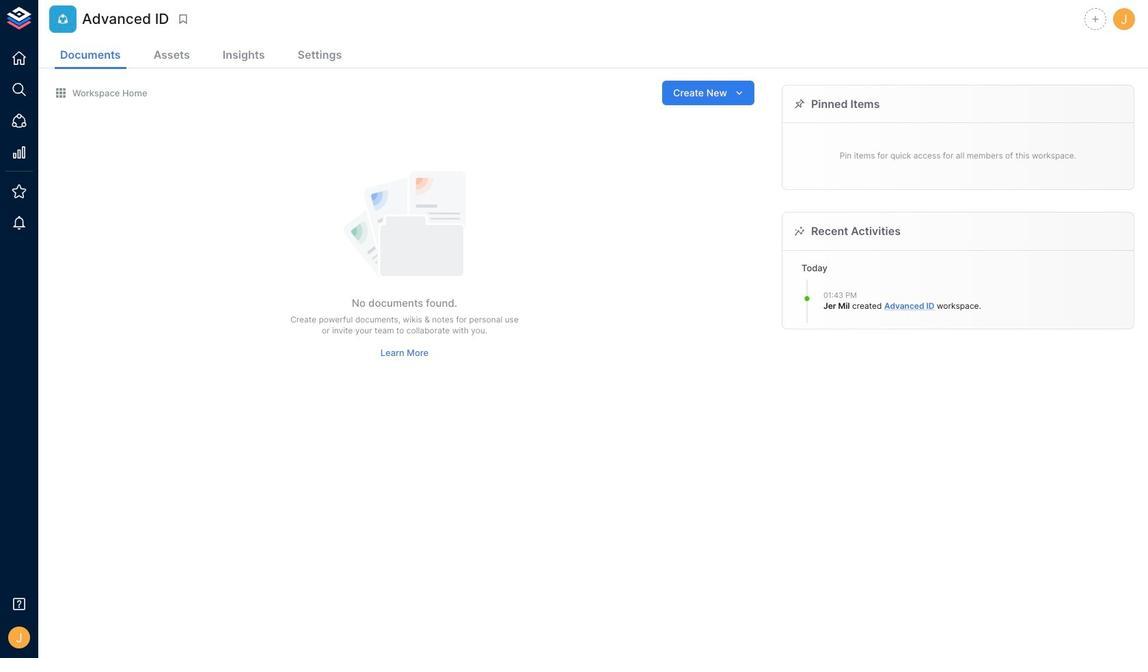 Task type: locate. For each thing, give the bounding box(es) containing it.
bookmark image
[[177, 13, 189, 25]]



